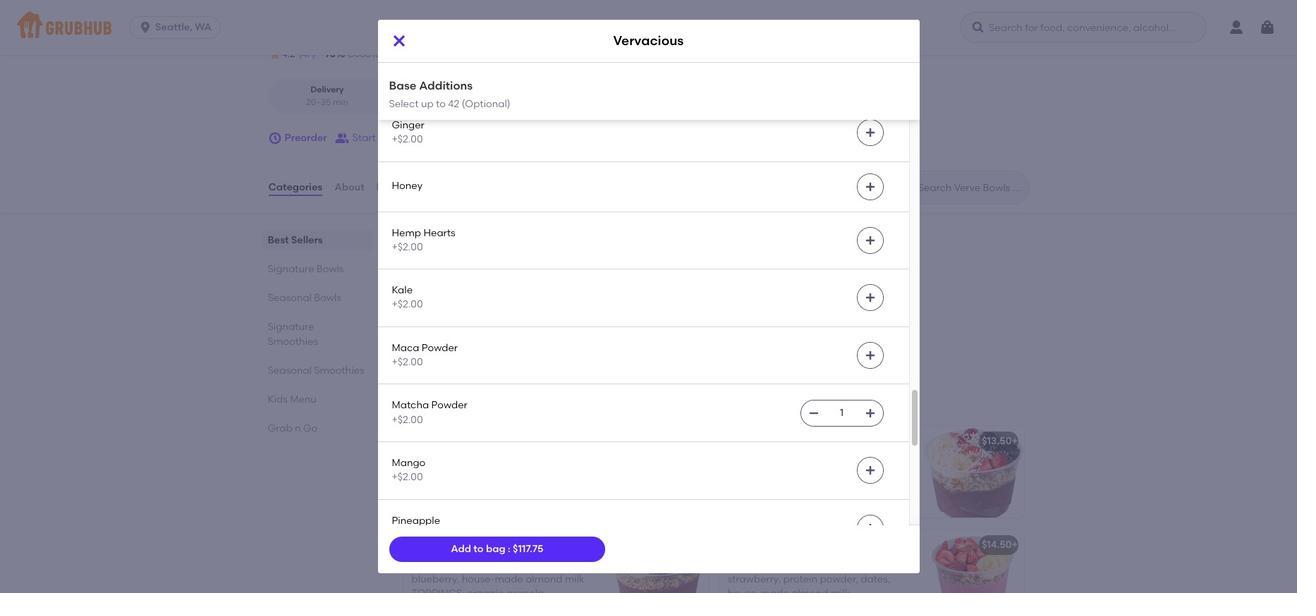 Task type: locate. For each thing, give the bounding box(es) containing it.
milk
[[410, 335, 430, 347], [412, 487, 431, 499], [565, 574, 585, 586]]

0 horizontal spatial min
[[333, 97, 348, 107]]

best for best sellers most ordered on grubhub
[[400, 231, 433, 248]]

1 horizontal spatial signature bowls
[[400, 393, 520, 411]]

svg image
[[1259, 19, 1276, 36], [391, 32, 407, 49], [865, 127, 876, 138], [268, 131, 282, 145], [865, 235, 876, 246], [865, 350, 876, 361]]

715 east pine street suite k middle of pike motorworks courtyard
[[286, 27, 590, 39]]

signature down best sellers
[[268, 263, 314, 275]]

1 vertical spatial base: açai, banana, blueberry, peanut butter, house-made almond milk  toppings: organic granola, banana, strawberry, crushed almonds
[[412, 458, 583, 528]]

6 +$2.00 from the top
[[392, 356, 423, 368]]

$14.50 +
[[982, 539, 1018, 551]]

strawberry, inside base: dragonfruit, banana, strawberry, protein powder, dates, house-made almond mi
[[728, 574, 781, 586]]

berry
[[412, 539, 437, 551]]

signature up best seller
[[400, 393, 473, 411]]

powder for maca powder +$2.00
[[422, 342, 458, 354]]

açai, down the seller
[[442, 458, 465, 470]]

sellers for best sellers
[[291, 234, 323, 246]]

toppings: right the maca
[[432, 335, 485, 347]]

powder for matcha powder +$2.00
[[431, 400, 468, 412]]

almonds down the maca
[[410, 363, 452, 375]]

powder up the seller
[[431, 400, 468, 412]]

ordered
[[426, 250, 464, 262]]

smoothies for seasonal
[[314, 365, 364, 377]]

2 +$2.00 from the top
[[392, 76, 423, 88]]

crushed
[[509, 349, 548, 361], [510, 501, 549, 513]]

base: left dragonfruit, at the bottom right of the page
[[728, 559, 755, 571]]

yum
[[439, 539, 460, 551]]

bowls up 'seasonal bowls'
[[317, 263, 344, 275]]

seasonal for seasonal smoothies
[[268, 365, 312, 377]]

seller
[[440, 421, 463, 431]]

base: down verve
[[728, 456, 755, 467]]

0 vertical spatial crushed
[[509, 349, 548, 361]]

20–35
[[306, 97, 331, 107]]

categories button
[[268, 162, 323, 213]]

açai, inside base: açai, banana, strawberry, blueberry, house-made almond milk toppings: organic granol
[[442, 559, 465, 571]]

seasonal up kids menu
[[268, 365, 312, 377]]

3 +$2.00 from the top
[[392, 134, 423, 146]]

blueberry,
[[509, 306, 557, 318], [511, 458, 559, 470], [783, 484, 831, 496], [412, 574, 460, 586]]

min down delivery at the left of the page
[[333, 97, 348, 107]]

0 horizontal spatial signature bowls
[[268, 263, 344, 275]]

4 +$2.00 from the top
[[392, 241, 423, 253]]

2 vertical spatial bowls
[[476, 393, 520, 411]]

reviews button
[[376, 162, 416, 213]]

+$2.00
[[392, 18, 423, 30], [392, 76, 423, 88], [392, 134, 423, 146], [392, 241, 423, 253], [392, 299, 423, 311], [392, 356, 423, 368], [392, 414, 423, 426], [392, 471, 423, 483]]

house- inside base: dragonfruit, banana, strawberry, protein powder, dates, house-made almond mi
[[728, 588, 761, 593]]

seasonal smoothies
[[268, 365, 364, 377]]

bowls right matcha powder +$2.00 at left bottom
[[476, 393, 520, 411]]

1 horizontal spatial $13.50
[[982, 436, 1012, 448]]

bag
[[486, 543, 506, 555]]

almonds up berry yum
[[412, 516, 453, 528]]

powder inside maca powder +$2.00
[[422, 342, 458, 354]]

açai,
[[440, 306, 464, 318], [442, 458, 465, 470], [442, 559, 465, 571]]

+$2.00 down flax
[[392, 76, 423, 88]]

1 vertical spatial granola,
[[767, 470, 807, 482]]

2 $13.50 from the left
[[982, 436, 1012, 448]]

house- down dragonfruit, at the bottom right of the page
[[728, 588, 761, 593]]

butter, up maca powder +$2.00 in the left of the page
[[447, 320, 479, 332]]

1 horizontal spatial $13.50 +
[[982, 436, 1018, 448]]

+
[[696, 436, 702, 448], [1012, 436, 1018, 448], [1012, 539, 1018, 551]]

+$2.00 down matcha
[[392, 414, 423, 426]]

1 vertical spatial signature bowls
[[400, 393, 520, 411]]

svg image inside seattle, wa button
[[138, 20, 152, 35]]

powder,
[[820, 574, 859, 586]]

bowls
[[317, 263, 344, 275], [314, 292, 341, 304], [476, 393, 520, 411]]

+ for beast mode image
[[1012, 539, 1018, 551]]

2 seasonal from the top
[[268, 365, 312, 377]]

smoothies up menu
[[314, 365, 364, 377]]

best up most
[[400, 231, 433, 248]]

8 +$2.00 from the top
[[392, 471, 423, 483]]

base: down kale
[[410, 306, 438, 318]]

signature bowls up 'seasonal bowls'
[[268, 263, 344, 275]]

toppings:
[[432, 335, 485, 347], [814, 456, 867, 467], [433, 487, 487, 499], [412, 588, 465, 593]]

to left bag
[[474, 543, 484, 555]]

smoothies up seasonal smoothies
[[268, 336, 318, 348]]

0 vertical spatial to
[[436, 98, 446, 110]]

+$2.00 inside maca powder +$2.00
[[392, 356, 423, 368]]

flax seed +$2.00
[[392, 62, 438, 88]]

toppings: down berry yum
[[412, 588, 465, 593]]

signature bowls up the seller
[[400, 393, 520, 411]]

svg image inside the 'main navigation' navigation
[[1259, 19, 1276, 36]]

east
[[302, 27, 323, 39]]

açai, right kale +$2.00
[[440, 306, 464, 318]]

best left the seller
[[420, 421, 438, 431]]

1 vertical spatial smoothies
[[314, 365, 364, 377]]

1 vertical spatial to
[[474, 543, 484, 555]]

best
[[400, 231, 433, 248], [268, 234, 289, 246], [420, 421, 438, 431]]

organic inside base: açai sorbet  toppings: organic granola, banana, strawberry, blueberry, honey, sweetened coconut
[[728, 470, 765, 482]]

1 seasonal from the top
[[268, 292, 312, 304]]

peanut down mango
[[412, 473, 446, 485]]

2 min from the left
[[472, 97, 488, 107]]

house- up add to bag : $117.75
[[482, 473, 516, 485]]

suite
[[379, 27, 403, 39]]

vervacious image
[[604, 274, 709, 366], [602, 426, 708, 518]]

0 vertical spatial milk
[[410, 335, 430, 347]]

sellers down "categories" "button"
[[291, 234, 323, 246]]

base: açai, banana, strawberry, blueberry, house-made almond milk toppings: organic granol
[[412, 559, 585, 593]]

search icon image
[[896, 179, 913, 196]]

peanut
[[410, 320, 445, 332], [412, 473, 446, 485]]

+$2.00 down mango
[[392, 471, 423, 483]]

peanut up maca powder +$2.00 in the left of the page
[[410, 320, 445, 332]]

best down "categories" "button"
[[268, 234, 289, 246]]

2 vertical spatial açai,
[[442, 559, 465, 571]]

bowls up signature smoothies
[[314, 292, 341, 304]]

blueberry, inside base: açai sorbet  toppings: organic granola, banana, strawberry, blueberry, honey, sweetened coconut
[[783, 484, 831, 496]]

0 horizontal spatial to
[[436, 98, 446, 110]]

toppings: up honey,
[[814, 456, 867, 467]]

açai, for the topmost vervacious "image"
[[440, 306, 464, 318]]

option group
[[268, 79, 510, 114]]

0 vertical spatial seasonal
[[268, 292, 312, 304]]

+$2.00 down kale
[[392, 299, 423, 311]]

hemp
[[392, 227, 421, 239]]

base:
[[410, 306, 438, 318], [728, 456, 755, 467], [412, 458, 439, 470], [412, 559, 439, 571], [728, 559, 755, 571]]

79
[[403, 48, 414, 60]]

7 +$2.00 from the top
[[392, 414, 423, 426]]

berry yum
[[412, 539, 460, 551]]

715 east pine street suite k middle of pike motorworks courtyard button
[[285, 26, 591, 42]]

pineapple
[[392, 515, 440, 527]]

powder inside matcha powder +$2.00
[[431, 400, 468, 412]]

0 vertical spatial butter,
[[447, 320, 479, 332]]

0 vertical spatial base: açai, banana, blueberry, peanut butter, house-made almond milk  toppings: organic granola, banana, strawberry, crushed almonds
[[410, 306, 582, 375]]

2 vertical spatial signature
[[400, 393, 473, 411]]

base: inside base: açai sorbet  toppings: organic granola, banana, strawberry, blueberry, honey, sweetened coconut
[[728, 456, 755, 467]]

butter, down the seller
[[449, 473, 480, 485]]

toppings: inside base: açai, banana, strawberry, blueberry, house-made almond milk toppings: organic granol
[[412, 588, 465, 593]]

blueberry, inside base: açai, banana, strawberry, blueberry, house-made almond milk toppings: organic granol
[[412, 574, 460, 586]]

people icon image
[[335, 131, 350, 145]]

coconut
[[783, 498, 822, 510]]

1 $13.50 + from the left
[[666, 436, 702, 448]]

option group containing delivery 20–35 min
[[268, 79, 510, 114]]

seed
[[414, 62, 438, 74]]

1 horizontal spatial min
[[472, 97, 488, 107]]

best seller
[[420, 421, 463, 431]]

sellers inside best sellers most ordered on grubhub
[[437, 231, 486, 248]]

+$2.00 down hemp
[[392, 241, 423, 253]]

strawberry,
[[453, 349, 507, 361], [728, 484, 781, 496], [455, 501, 508, 513], [511, 559, 564, 571], [728, 574, 781, 586]]

house- down the add on the bottom left
[[462, 574, 495, 586]]

honey,
[[834, 484, 865, 496]]

seasonal up signature smoothies
[[268, 292, 312, 304]]

0 vertical spatial powder
[[422, 342, 458, 354]]

+$2.00 down the maca
[[392, 356, 423, 368]]

+$2.00 down ginger
[[392, 134, 423, 146]]

base: down the berry
[[412, 559, 439, 571]]

best inside best sellers most ordered on grubhub
[[400, 231, 433, 248]]

mango +$2.00
[[392, 457, 426, 483]]

hemp hearts +$2.00
[[392, 227, 456, 253]]

$13.50
[[666, 436, 696, 448], [982, 436, 1012, 448]]

add to bag : $117.75
[[451, 543, 544, 555]]

butter,
[[447, 320, 479, 332], [449, 473, 480, 485]]

base: açai, banana, blueberry, peanut butter, house-made almond milk  toppings: organic granola, banana, strawberry, crushed almonds
[[410, 306, 582, 375], [412, 458, 583, 528]]

1 horizontal spatial sellers
[[437, 231, 486, 248]]

min inside delivery 20–35 min
[[333, 97, 348, 107]]

sellers up on
[[437, 231, 486, 248]]

0 vertical spatial açai,
[[440, 306, 464, 318]]

pickup
[[436, 85, 464, 95]]

made
[[514, 320, 543, 332], [516, 473, 544, 485], [495, 574, 523, 586], [761, 588, 789, 593]]

0 horizontal spatial sellers
[[291, 234, 323, 246]]

0 horizontal spatial $13.50
[[666, 436, 696, 448]]

select
[[389, 98, 419, 110]]

base additions select up to 42 (optional)
[[389, 79, 511, 110]]

powder right the maca
[[422, 342, 458, 354]]

kale
[[392, 284, 413, 296]]

vervacious
[[614, 33, 684, 49], [410, 286, 464, 298], [412, 438, 465, 450]]

2 vertical spatial granola,
[[528, 487, 568, 499]]

up
[[421, 98, 434, 110]]

1 min from the left
[[333, 97, 348, 107]]

+$2.00 inside the hemp hearts +$2.00
[[392, 241, 423, 253]]

1 vertical spatial powder
[[431, 400, 468, 412]]

k
[[406, 27, 412, 39]]

pickup 0.5 mi • 10–20 min
[[413, 85, 488, 107]]

sellers for best sellers most ordered on grubhub
[[437, 231, 486, 248]]

svg image
[[808, 12, 819, 23], [865, 12, 876, 23], [138, 20, 152, 35], [972, 20, 986, 35], [865, 181, 876, 192], [865, 292, 876, 304], [808, 408, 819, 419], [865, 408, 876, 419], [865, 465, 876, 476], [865, 523, 876, 534]]

$14.50
[[982, 539, 1012, 551]]

1 +$2.00 from the top
[[392, 18, 423, 30]]

0 horizontal spatial $13.50 +
[[666, 436, 702, 448]]

group
[[378, 132, 407, 144]]

1 vertical spatial seasonal
[[268, 365, 312, 377]]

almonds
[[410, 363, 452, 375], [412, 516, 453, 528]]

+$2.00 up 79
[[392, 18, 423, 30]]

organic
[[488, 335, 525, 347], [728, 470, 765, 482], [489, 487, 526, 499], [467, 588, 504, 593]]

strawberry, inside base: açai, banana, strawberry, blueberry, house-made almond milk toppings: organic granol
[[511, 559, 564, 571]]

1 vertical spatial signature
[[268, 321, 314, 333]]

go
[[303, 423, 318, 435]]

1 vertical spatial milk
[[412, 487, 431, 499]]

açai, for berry yum image
[[442, 559, 465, 571]]

Search Verve Bowls - Capitol Hill search field
[[917, 181, 1025, 195]]

delivery
[[311, 85, 344, 95]]

4.2
[[282, 48, 296, 60]]

signature down 'seasonal bowls'
[[268, 321, 314, 333]]

berry yum image
[[602, 530, 708, 593]]

min right 10–20
[[472, 97, 488, 107]]

min
[[333, 97, 348, 107], [472, 97, 488, 107]]

seasonal
[[268, 292, 312, 304], [268, 365, 312, 377]]

0 vertical spatial granola,
[[527, 335, 567, 347]]

almond inside base: açai, banana, strawberry, blueberry, house-made almond milk toppings: organic granol
[[526, 574, 563, 586]]

almond inside base: dragonfruit, banana, strawberry, protein powder, dates, house-made almond mi
[[792, 588, 829, 593]]

5 +$2.00 from the top
[[392, 299, 423, 311]]

1 vertical spatial açai,
[[442, 458, 465, 470]]

açai, down the add on the bottom left
[[442, 559, 465, 571]]

2 vertical spatial milk
[[565, 574, 585, 586]]

ginger
[[392, 119, 425, 131]]

most
[[400, 250, 423, 262]]

0 vertical spatial signature
[[268, 263, 314, 275]]

to left 42
[[436, 98, 446, 110]]

0 vertical spatial smoothies
[[268, 336, 318, 348]]

n
[[295, 423, 301, 435]]



Task type: vqa. For each thing, say whether or not it's contained in the screenshot.
10–20
yes



Task type: describe. For each thing, give the bounding box(es) containing it.
2 $13.50 + from the left
[[982, 436, 1018, 448]]

seasonal for seasonal bowls
[[268, 292, 312, 304]]

verve
[[728, 436, 755, 448]]

signature inside signature smoothies
[[268, 321, 314, 333]]

house- inside base: açai, banana, strawberry, blueberry, house-made almond milk toppings: organic granol
[[462, 574, 495, 586]]

banana, inside base: açai, banana, strawberry, blueberry, house-made almond milk toppings: organic granol
[[468, 559, 508, 571]]

kids
[[268, 394, 288, 406]]

715
[[286, 27, 300, 39]]

base: down best seller
[[412, 458, 439, 470]]

grubhub
[[481, 250, 524, 262]]

(47)
[[298, 48, 316, 60]]

dates,
[[861, 574, 891, 586]]

0 vertical spatial vervacious image
[[604, 274, 709, 366]]

+$2.00 inside flax seed +$2.00
[[392, 76, 423, 88]]

mi
[[428, 97, 438, 107]]

wa
[[195, 21, 212, 33]]

toppings: inside base: açai sorbet  toppings: organic granola, banana, strawberry, blueberry, honey, sweetened coconut
[[814, 456, 867, 467]]

(206) 422-1319
[[600, 27, 666, 39]]

courtyard
[[541, 27, 590, 39]]

grab n go
[[268, 423, 318, 435]]

to inside base additions select up to 42 (optional)
[[436, 98, 446, 110]]

base: inside base: dragonfruit, banana, strawberry, protein powder, dates, house-made almond mi
[[728, 559, 755, 571]]

base: inside base: açai, banana, strawberry, blueberry, house-made almond milk toppings: organic granol
[[412, 559, 439, 571]]

+$2.00 inside mango +$2.00
[[392, 471, 423, 483]]

add
[[451, 543, 471, 555]]

1 vertical spatial bowls
[[314, 292, 341, 304]]

beast mode image
[[918, 530, 1024, 593]]

signature smoothies
[[268, 321, 318, 348]]

seattle,
[[155, 21, 193, 33]]

sorbet
[[781, 456, 812, 467]]

banana, inside base: dragonfruit, banana, strawberry, protein powder, dates, house-made almond mi
[[817, 559, 857, 571]]

verve bowl image
[[918, 426, 1024, 518]]

Input item quantity number field
[[827, 400, 858, 426]]

1 horizontal spatial to
[[474, 543, 484, 555]]

1319
[[647, 27, 666, 39]]

1 vertical spatial peanut
[[412, 473, 446, 485]]

main navigation navigation
[[0, 0, 1297, 55]]

dragonfruit,
[[758, 559, 814, 571]]

422-
[[627, 27, 647, 39]]

(optional)
[[462, 98, 511, 110]]

10–20
[[447, 97, 470, 107]]

sweetened
[[728, 498, 780, 510]]

bowl
[[757, 436, 781, 448]]

additions
[[419, 79, 473, 92]]

milk inside base: açai, banana, strawberry, blueberry, house-made almond milk toppings: organic granol
[[565, 574, 585, 586]]

kale +$2.00
[[392, 284, 423, 311]]

granola, inside base: açai sorbet  toppings: organic granola, banana, strawberry, blueberry, honey, sweetened coconut
[[767, 470, 807, 482]]

menu
[[290, 394, 317, 406]]

(206)
[[600, 27, 624, 39]]

0 vertical spatial signature bowls
[[268, 263, 344, 275]]

house- down grubhub at left top
[[481, 320, 514, 332]]

0.5
[[413, 97, 425, 107]]

on
[[466, 250, 478, 262]]

açai
[[758, 456, 779, 467]]

1 $13.50 from the left
[[666, 436, 696, 448]]

of
[[449, 27, 458, 39]]

1 vertical spatial vervacious
[[410, 286, 464, 298]]

matcha powder +$2.00
[[392, 400, 468, 426]]

0 vertical spatial peanut
[[410, 320, 445, 332]]

base
[[389, 79, 417, 92]]

preorder button
[[268, 126, 327, 151]]

0 vertical spatial vervacious
[[614, 33, 684, 49]]

motorworks
[[483, 27, 538, 39]]

matcha
[[392, 400, 429, 412]]

street
[[348, 27, 377, 39]]

about button
[[334, 162, 365, 213]]

made inside base: dragonfruit, banana, strawberry, protein powder, dates, house-made almond mi
[[761, 588, 789, 593]]

order
[[409, 132, 435, 144]]

good
[[348, 49, 371, 59]]

smoothies for signature
[[268, 336, 318, 348]]

(206) 422-1319 button
[[600, 27, 666, 41]]

protein
[[783, 574, 818, 586]]

best sellers most ordered on grubhub
[[400, 231, 524, 262]]

best for best seller
[[420, 421, 438, 431]]

best sellers
[[268, 234, 323, 246]]

toppings: up pineapple on the bottom
[[433, 487, 487, 499]]

verve bowl
[[728, 436, 781, 448]]

ginger +$2.00
[[392, 119, 425, 146]]

about
[[335, 181, 364, 193]]

0 vertical spatial almonds
[[410, 363, 452, 375]]

strawberry, inside base: açai sorbet  toppings: organic granola, banana, strawberry, blueberry, honey, sweetened coconut
[[728, 484, 781, 496]]

organic inside base: açai, banana, strawberry, blueberry, house-made almond milk toppings: organic granol
[[467, 588, 504, 593]]

+ for verve bowl "image"
[[1012, 436, 1018, 448]]

delivery 20–35 min
[[306, 85, 348, 107]]

middle
[[414, 27, 447, 39]]

min inside the pickup 0.5 mi • 10–20 min
[[472, 97, 488, 107]]

start group order button
[[335, 126, 435, 151]]

1 vertical spatial butter,
[[449, 473, 480, 485]]

+$2.00 inside matcha powder +$2.00
[[392, 414, 423, 426]]

preorder
[[285, 132, 327, 144]]

seasonal bowls
[[268, 292, 341, 304]]

seattle, wa
[[155, 21, 212, 33]]

categories
[[268, 181, 323, 193]]

made inside base: açai, banana, strawberry, blueberry, house-made almond milk toppings: organic granol
[[495, 574, 523, 586]]

maca
[[392, 342, 419, 354]]

food
[[373, 49, 392, 59]]

1 vertical spatial almonds
[[412, 516, 453, 528]]

best for best sellers
[[268, 234, 289, 246]]

•
[[441, 97, 444, 107]]

0 vertical spatial bowls
[[317, 263, 344, 275]]

banana, inside base: açai sorbet  toppings: organic granola, banana, strawberry, blueberry, honey, sweetened coconut
[[810, 470, 850, 482]]

reviews
[[376, 181, 416, 193]]

honey
[[392, 180, 423, 192]]

star icon image
[[268, 47, 282, 61]]

+$2.00 inside ginger +$2.00
[[392, 134, 423, 146]]

kids menu
[[268, 394, 317, 406]]

seattle, wa button
[[129, 16, 226, 39]]

start group order
[[352, 132, 435, 144]]

2 vertical spatial vervacious
[[412, 438, 465, 450]]

start
[[352, 132, 376, 144]]

pike
[[461, 27, 480, 39]]

pine
[[325, 27, 346, 39]]

mango
[[392, 457, 426, 469]]

flax
[[392, 62, 411, 74]]

hearts
[[424, 227, 456, 239]]

1 vertical spatial vervacious image
[[602, 426, 708, 518]]

96
[[324, 48, 336, 60]]

svg image inside preorder button
[[268, 131, 282, 145]]

$117.75
[[513, 543, 544, 555]]

base: dragonfruit, banana, strawberry, protein powder, dates, house-made almond mi
[[728, 559, 891, 593]]

1 vertical spatial crushed
[[510, 501, 549, 513]]



